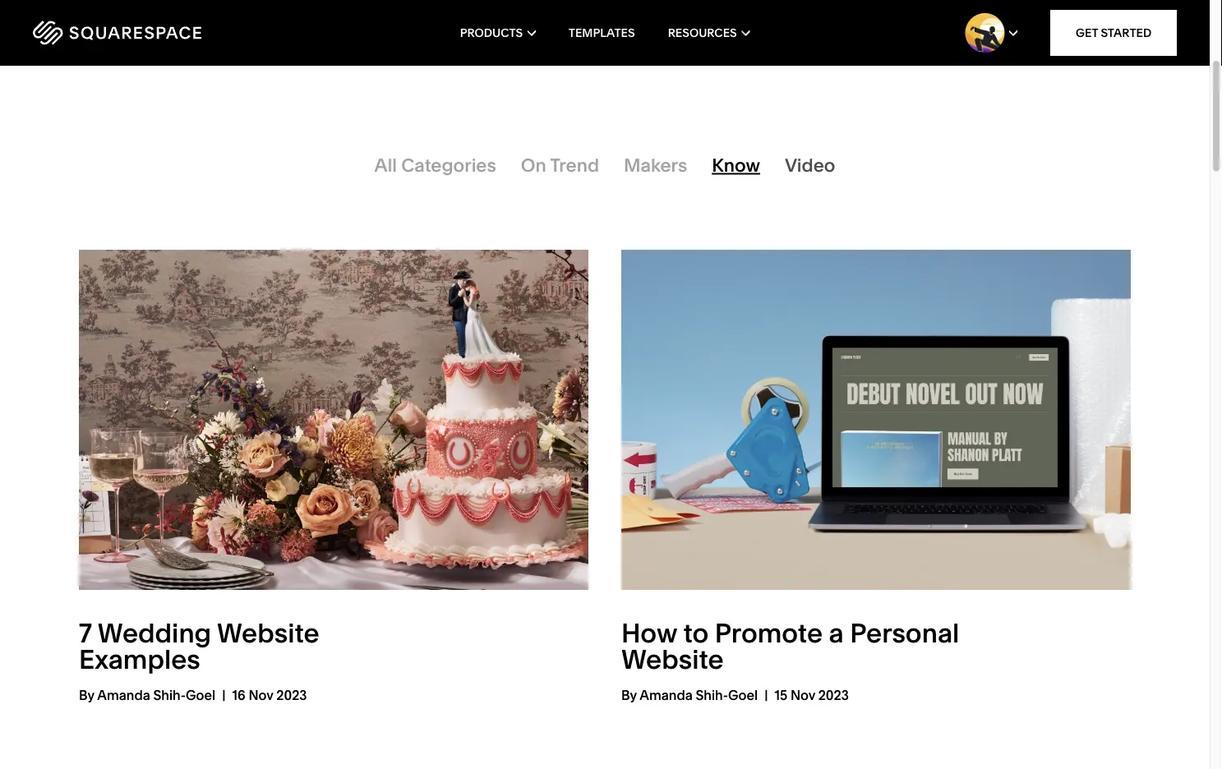 Task type: vqa. For each thing, say whether or not it's contained in the screenshot.
squarespace
no



Task type: describe. For each thing, give the bounding box(es) containing it.
how to promote a personal website
[[621, 617, 959, 675]]

examples
[[79, 643, 200, 675]]

promote
[[715, 617, 823, 649]]

squarespace logo image
[[33, 21, 201, 45]]

wedding
[[98, 617, 211, 649]]

16 nov 2023
[[232, 687, 307, 703]]

a
[[829, 617, 844, 649]]

website inside "7 wedding website examples"
[[217, 617, 319, 649]]

templates link
[[569, 0, 635, 66]]

goel for promote
[[728, 687, 758, 703]]

products button
[[460, 0, 536, 66]]

get started
[[1076, 26, 1152, 40]]

by amanda shih-goel for to
[[621, 687, 758, 703]]

templates
[[569, 26, 635, 40]]

know
[[712, 154, 760, 176]]

started
[[1101, 26, 1152, 40]]

personal
[[850, 617, 959, 649]]

makers link
[[612, 145, 700, 186]]

nov for website
[[249, 687, 273, 703]]

by for how to promote a personal website
[[621, 687, 637, 703]]

on
[[521, 154, 546, 176]]

2023 for website
[[276, 687, 307, 703]]

website inside how to promote a personal website
[[621, 643, 724, 675]]

16
[[232, 687, 246, 703]]

7 wedding website examples
[[79, 617, 319, 675]]

how
[[621, 617, 677, 649]]

nov for promote
[[791, 687, 815, 703]]

resources
[[668, 26, 737, 40]]



Task type: locate. For each thing, give the bounding box(es) containing it.
amanda for how to promote a personal website
[[640, 687, 693, 703]]

goel left 15
[[728, 687, 758, 703]]

7
[[79, 617, 92, 649]]

amanda
[[97, 687, 150, 703], [640, 687, 693, 703]]

website
[[217, 617, 319, 649], [621, 643, 724, 675]]

video
[[785, 154, 835, 176]]

goel for website
[[186, 687, 216, 703]]

15 nov 2023
[[775, 687, 849, 703]]

2 amanda from the left
[[640, 687, 693, 703]]

0 horizontal spatial amanda
[[97, 687, 150, 703]]

1 horizontal spatial website
[[621, 643, 724, 675]]

resources button
[[668, 0, 750, 66]]

1 horizontal spatial amanda
[[640, 687, 693, 703]]

1 horizontal spatial by amanda shih-goel
[[621, 687, 758, 703]]

1 goel from the left
[[186, 687, 216, 703]]

shih- for to
[[696, 687, 728, 703]]

15
[[775, 687, 788, 703]]

shih- down to
[[696, 687, 728, 703]]

goel
[[186, 687, 216, 703], [728, 687, 758, 703]]

0 horizontal spatial nov
[[249, 687, 273, 703]]

1 horizontal spatial goel
[[728, 687, 758, 703]]

products
[[460, 26, 523, 40]]

trend
[[550, 154, 599, 176]]

on trend link
[[509, 145, 612, 186]]

0 horizontal spatial by amanda shih-goel
[[79, 687, 216, 703]]

2023 right 16
[[276, 687, 307, 703]]

makers
[[624, 154, 687, 176]]

by amanda shih-goel down to
[[621, 687, 758, 703]]

2023
[[276, 687, 307, 703], [818, 687, 849, 703]]

0 horizontal spatial goel
[[186, 687, 216, 703]]

nov right 15
[[791, 687, 815, 703]]

2023 for promote
[[818, 687, 849, 703]]

video link
[[773, 145, 848, 186]]

0 horizontal spatial by
[[79, 687, 94, 703]]

1 horizontal spatial shih-
[[696, 687, 728, 703]]

2 by amanda shih-goel from the left
[[621, 687, 758, 703]]

amanda down how
[[640, 687, 693, 703]]

2 goel from the left
[[728, 687, 758, 703]]

1 amanda from the left
[[97, 687, 150, 703]]

all categories
[[374, 154, 496, 176]]

nov right 16
[[249, 687, 273, 703]]

1 horizontal spatial by
[[621, 687, 637, 703]]

1 by from the left
[[79, 687, 94, 703]]

by amanda shih-goel
[[79, 687, 216, 703], [621, 687, 758, 703]]

squarespace logo link
[[33, 21, 262, 45]]

0 horizontal spatial 2023
[[276, 687, 307, 703]]

categories
[[401, 154, 496, 176]]

2 nov from the left
[[791, 687, 815, 703]]

1 by amanda shih-goel from the left
[[79, 687, 216, 703]]

2 shih- from the left
[[696, 687, 728, 703]]

2 2023 from the left
[[818, 687, 849, 703]]

2023 right 15
[[818, 687, 849, 703]]

by for 7 wedding website examples
[[79, 687, 94, 703]]

by down how
[[621, 687, 637, 703]]

shih-
[[153, 687, 186, 703], [696, 687, 728, 703]]

0 horizontal spatial website
[[217, 617, 319, 649]]

1 2023 from the left
[[276, 687, 307, 703]]

by down the 7
[[79, 687, 94, 703]]

1 horizontal spatial nov
[[791, 687, 815, 703]]

by amanda shih-goel for wedding
[[79, 687, 216, 703]]

shih- down examples
[[153, 687, 186, 703]]

1 shih- from the left
[[153, 687, 186, 703]]

0 horizontal spatial shih-
[[153, 687, 186, 703]]

nov
[[249, 687, 273, 703], [791, 687, 815, 703]]

by
[[79, 687, 94, 703], [621, 687, 637, 703]]

get
[[1076, 26, 1098, 40]]

amanda for 7 wedding website examples
[[97, 687, 150, 703]]

know link
[[700, 145, 773, 186]]

1 nov from the left
[[249, 687, 273, 703]]

get started link
[[1051, 10, 1177, 56]]

to
[[683, 617, 709, 649]]

goel left 16
[[186, 687, 216, 703]]

1 horizontal spatial 2023
[[818, 687, 849, 703]]

2 by from the left
[[621, 687, 637, 703]]

all categories link
[[362, 145, 509, 186]]

all
[[374, 154, 397, 176]]

by amanda shih-goel down examples
[[79, 687, 216, 703]]

shih- for wedding
[[153, 687, 186, 703]]

on trend
[[521, 154, 599, 176]]

amanda down examples
[[97, 687, 150, 703]]



